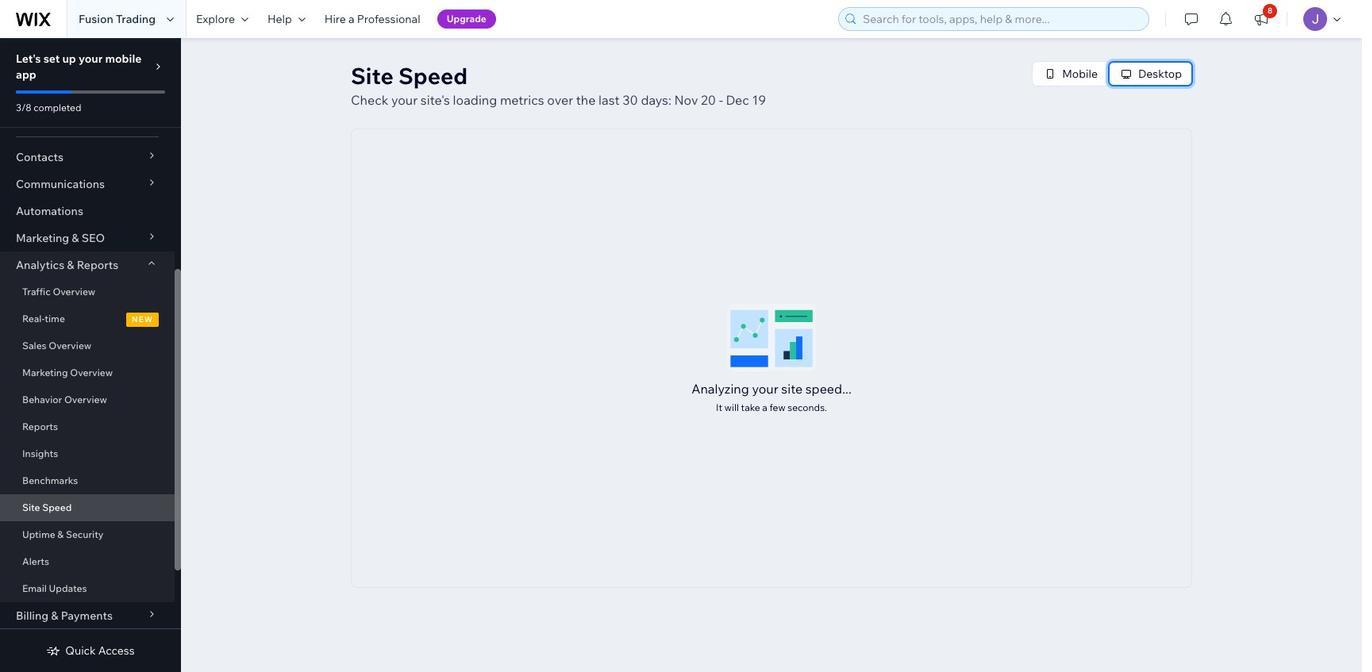 Task type: locate. For each thing, give the bounding box(es) containing it.
communications button
[[0, 171, 175, 198]]

2 horizontal spatial your
[[752, 381, 779, 397]]

0 vertical spatial reports
[[77, 258, 118, 272]]

marketing inside marketing & seo dropdown button
[[16, 231, 69, 245]]

a left few
[[762, 401, 767, 413]]

billing & payments
[[16, 609, 113, 623]]

speed inside site speed check your site's loading metrics over the last 30 days: nov 20 - dec 19
[[399, 62, 468, 90]]

& inside dropdown button
[[72, 231, 79, 245]]

access
[[98, 644, 135, 658]]

billing
[[16, 609, 49, 623]]

0 horizontal spatial speed
[[42, 502, 72, 514]]

reports
[[77, 258, 118, 272], [22, 421, 58, 433]]

overview up the marketing overview
[[49, 340, 91, 352]]

quick access button
[[46, 644, 135, 658]]

0 vertical spatial speed
[[399, 62, 468, 90]]

your for set
[[79, 52, 103, 66]]

your up few
[[752, 381, 779, 397]]

your right up on the left top of page
[[79, 52, 103, 66]]

desktop button
[[1109, 62, 1192, 86]]

& down marketing & seo
[[67, 258, 74, 272]]

1 horizontal spatial reports
[[77, 258, 118, 272]]

sidebar element
[[0, 38, 181, 672]]

analyzing
[[692, 381, 749, 397]]

8
[[1268, 6, 1273, 16]]

metrics
[[500, 92, 544, 108]]

1 horizontal spatial site
[[351, 62, 394, 90]]

up
[[62, 52, 76, 66]]

marketing & seo
[[16, 231, 105, 245]]

& right uptime at bottom
[[57, 529, 64, 541]]

& inside "dropdown button"
[[67, 258, 74, 272]]

marketing for marketing & seo
[[16, 231, 69, 245]]

reports down seo
[[77, 258, 118, 272]]

& inside popup button
[[51, 609, 58, 623]]

0 vertical spatial a
[[349, 12, 355, 26]]

marketing up behavior
[[22, 367, 68, 379]]

behavior
[[22, 394, 62, 406]]

marketing up the 'analytics'
[[16, 231, 69, 245]]

your inside site speed check your site's loading metrics over the last 30 days: nov 20 - dec 19
[[391, 92, 418, 108]]

mobile button
[[1033, 62, 1108, 86]]

overview down analytics & reports
[[53, 286, 95, 298]]

site inside sidebar element
[[22, 502, 40, 514]]

site up check
[[351, 62, 394, 90]]

overview down marketing overview link
[[64, 394, 107, 406]]

2 vertical spatial your
[[752, 381, 779, 397]]

let's
[[16, 52, 41, 66]]

your
[[79, 52, 103, 66], [391, 92, 418, 108], [752, 381, 779, 397]]

site speed
[[22, 502, 72, 514]]

analytics
[[16, 258, 64, 272]]

a right hire
[[349, 12, 355, 26]]

& right billing
[[51, 609, 58, 623]]

1 vertical spatial a
[[762, 401, 767, 413]]

1 horizontal spatial your
[[391, 92, 418, 108]]

payments
[[61, 609, 113, 623]]

loading image
[[727, 304, 816, 371]]

hire a professional link
[[315, 0, 430, 38]]

site up uptime at bottom
[[22, 502, 40, 514]]

your left site's on the left of page
[[391, 92, 418, 108]]

& for uptime
[[57, 529, 64, 541]]

traffic overview link
[[0, 279, 175, 306]]

dec
[[726, 92, 749, 108]]

1 vertical spatial reports
[[22, 421, 58, 433]]

site's
[[421, 92, 450, 108]]

site
[[351, 62, 394, 90], [22, 502, 40, 514]]

1 vertical spatial marketing
[[22, 367, 68, 379]]

email
[[22, 583, 47, 595]]

speed up uptime & security
[[42, 502, 72, 514]]

a
[[349, 12, 355, 26], [762, 401, 767, 413]]

reports up insights
[[22, 421, 58, 433]]

behavior overview
[[22, 394, 107, 406]]

completed
[[34, 102, 81, 114]]

1 vertical spatial speed
[[42, 502, 72, 514]]

site inside site speed check your site's loading metrics over the last 30 days: nov 20 - dec 19
[[351, 62, 394, 90]]

Search for tools, apps, help & more... field
[[858, 8, 1144, 30]]

explore
[[196, 12, 235, 26]]

0 vertical spatial marketing
[[16, 231, 69, 245]]

reports inside analytics & reports "dropdown button"
[[77, 258, 118, 272]]

& left seo
[[72, 231, 79, 245]]

nov
[[674, 92, 698, 108]]

0 vertical spatial site
[[351, 62, 394, 90]]

1 vertical spatial your
[[391, 92, 418, 108]]

overview
[[53, 286, 95, 298], [49, 340, 91, 352], [70, 367, 113, 379], [64, 394, 107, 406]]

1 vertical spatial site
[[22, 502, 40, 514]]

overview for marketing overview
[[70, 367, 113, 379]]

& for analytics
[[67, 258, 74, 272]]

speed up site's on the left of page
[[399, 62, 468, 90]]

uptime & security link
[[0, 522, 175, 549]]

3/8 completed
[[16, 102, 81, 114]]

reports inside reports link
[[22, 421, 58, 433]]

loading
[[453, 92, 497, 108]]

speed for site speed check your site's loading metrics over the last 30 days: nov 20 - dec 19
[[399, 62, 468, 90]]

site speed check your site's loading metrics over the last 30 days: nov 20 - dec 19
[[351, 62, 766, 108]]

reports link
[[0, 414, 175, 441]]

email updates link
[[0, 576, 175, 603]]

1 horizontal spatial a
[[762, 401, 767, 413]]

help button
[[258, 0, 315, 38]]

site for site speed
[[22, 502, 40, 514]]

0 vertical spatial your
[[79, 52, 103, 66]]

0 horizontal spatial reports
[[22, 421, 58, 433]]

trading
[[116, 12, 156, 26]]

analytics & reports
[[16, 258, 118, 272]]

sales
[[22, 340, 47, 352]]

marketing inside marketing overview link
[[22, 367, 68, 379]]

0 horizontal spatial site
[[22, 502, 40, 514]]

0 horizontal spatial your
[[79, 52, 103, 66]]

your inside 'let's set up your mobile app'
[[79, 52, 103, 66]]

& for marketing
[[72, 231, 79, 245]]

your inside analyzing your site speed... it will take a few seconds.
[[752, 381, 779, 397]]

automations
[[16, 204, 83, 218]]

site
[[781, 381, 803, 397]]

1 horizontal spatial speed
[[399, 62, 468, 90]]

marketing
[[16, 231, 69, 245], [22, 367, 68, 379]]

quick
[[65, 644, 96, 658]]

last
[[599, 92, 620, 108]]

overview down sales overview link
[[70, 367, 113, 379]]

speed inside sidebar element
[[42, 502, 72, 514]]

speed
[[399, 62, 468, 90], [42, 502, 72, 514]]

& for billing
[[51, 609, 58, 623]]

&
[[72, 231, 79, 245], [67, 258, 74, 272], [57, 529, 64, 541], [51, 609, 58, 623]]

security
[[66, 529, 104, 541]]

0 horizontal spatial a
[[349, 12, 355, 26]]



Task type: describe. For each thing, give the bounding box(es) containing it.
traffic
[[22, 286, 51, 298]]

sales overview link
[[0, 333, 175, 360]]

seo
[[82, 231, 105, 245]]

site for site speed check your site's loading metrics over the last 30 days: nov 20 - dec 19
[[351, 62, 394, 90]]

overview for sales overview
[[49, 340, 91, 352]]

app
[[16, 67, 36, 82]]

help
[[268, 12, 292, 26]]

speed for site speed
[[42, 502, 72, 514]]

hire
[[325, 12, 346, 26]]

overview for behavior overview
[[64, 394, 107, 406]]

site speed link
[[0, 495, 175, 522]]

automations link
[[0, 198, 175, 225]]

alerts link
[[0, 549, 175, 576]]

overview for traffic overview
[[53, 286, 95, 298]]

new
[[132, 314, 153, 325]]

contacts button
[[0, 144, 175, 171]]

hire a professional
[[325, 12, 420, 26]]

time
[[45, 313, 65, 325]]

insights
[[22, 448, 58, 460]]

the
[[576, 92, 596, 108]]

communications
[[16, 177, 105, 191]]

behavior overview link
[[0, 387, 175, 414]]

mobile
[[105, 52, 142, 66]]

contacts
[[16, 150, 63, 164]]

will
[[725, 401, 739, 413]]

alerts
[[22, 556, 49, 568]]

updates
[[49, 583, 87, 595]]

analytics & reports button
[[0, 252, 175, 279]]

marketing overview
[[22, 367, 113, 379]]

-
[[719, 92, 723, 108]]

real-
[[22, 313, 45, 325]]

seconds.
[[788, 401, 827, 413]]

billing & payments button
[[0, 603, 175, 630]]

real-time
[[22, 313, 65, 325]]

it
[[716, 401, 722, 413]]

8 button
[[1244, 0, 1279, 38]]

30
[[623, 92, 638, 108]]

uptime
[[22, 529, 55, 541]]

traffic overview
[[22, 286, 95, 298]]

take
[[741, 401, 760, 413]]

20
[[701, 92, 716, 108]]

fusion
[[79, 12, 113, 26]]

benchmarks link
[[0, 468, 175, 495]]

professional
[[357, 12, 420, 26]]

upgrade button
[[437, 10, 496, 29]]

a inside analyzing your site speed... it will take a few seconds.
[[762, 401, 767, 413]]

upgrade
[[447, 13, 487, 25]]

marketing & seo button
[[0, 225, 175, 252]]

benchmarks
[[22, 475, 78, 487]]

insights link
[[0, 441, 175, 468]]

few
[[770, 401, 786, 413]]

marketing overview link
[[0, 360, 175, 387]]

19
[[752, 92, 766, 108]]

over
[[547, 92, 573, 108]]

mobile
[[1062, 67, 1098, 81]]

desktop
[[1138, 67, 1182, 81]]

days:
[[641, 92, 671, 108]]

3/8
[[16, 102, 31, 114]]

fusion trading
[[79, 12, 156, 26]]

quick access
[[65, 644, 135, 658]]

marketing for marketing overview
[[22, 367, 68, 379]]

speed...
[[806, 381, 852, 397]]

your for speed
[[391, 92, 418, 108]]

sales overview
[[22, 340, 91, 352]]

check
[[351, 92, 388, 108]]

set
[[43, 52, 60, 66]]

analyzing your site speed... it will take a few seconds.
[[692, 381, 852, 413]]

email updates
[[22, 583, 87, 595]]

let's set up your mobile app
[[16, 52, 142, 82]]



Task type: vqa. For each thing, say whether or not it's contained in the screenshot.
website
no



